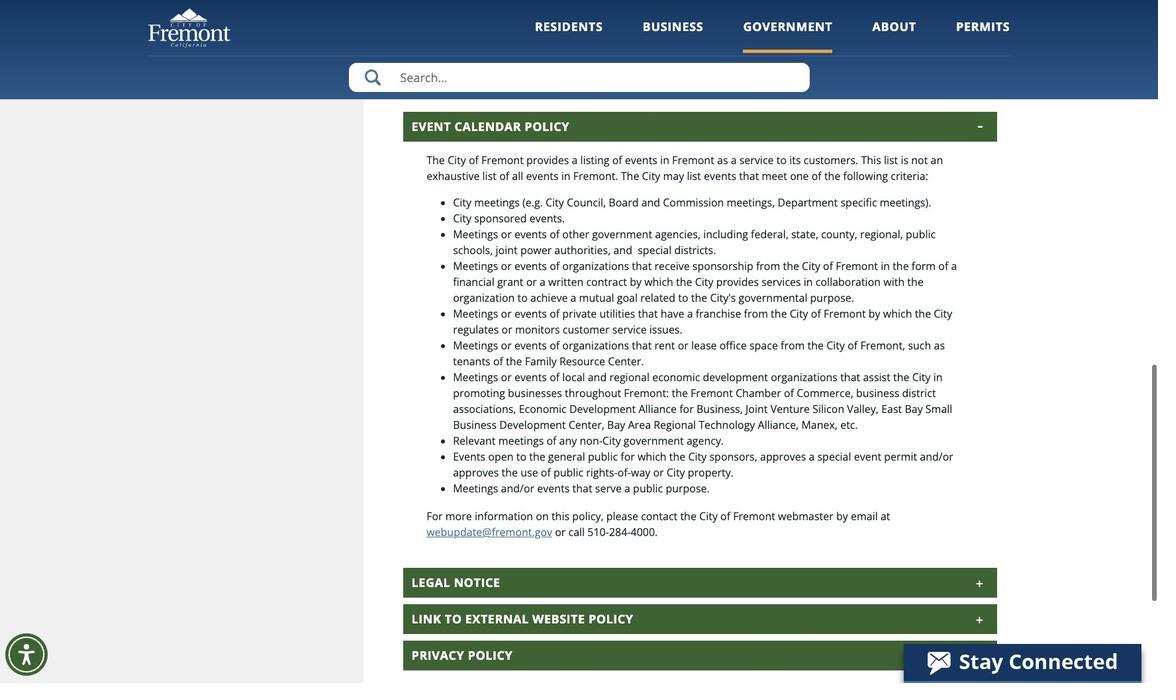 Task type: locate. For each thing, give the bounding box(es) containing it.
special up the receive on the top
[[638, 243, 672, 258]]

notice
[[454, 575, 500, 591]]

the up such
[[915, 307, 931, 321]]

agency.
[[687, 434, 724, 448]]

business
[[643, 19, 704, 34], [453, 418, 497, 432]]

permit
[[884, 450, 917, 464]]

0 horizontal spatial provides
[[526, 153, 569, 167]]

a down manex,
[[809, 450, 815, 464]]

list right may
[[687, 169, 701, 183]]

fremont inside 'for more information on this policy, please contact the city of fremont webmaster by email at webupdate@fremont.gov or call 510-284-4000.'
[[733, 509, 775, 524]]

any inside the if you have any questions or need assistance, please contact the city of fremont webmaster by email at webupdate@fremont.gov or call 510-284-4000.
[[483, 26, 501, 41]]

of inside 'for more information on this policy, please contact the city of fremont webmaster by email at webupdate@fremont.gov or call 510-284-4000.'
[[721, 509, 730, 524]]

etc.
[[840, 418, 858, 432]]

1 vertical spatial the
[[621, 169, 639, 183]]

0 vertical spatial at
[[926, 26, 936, 41]]

link to external website policy
[[412, 611, 633, 627]]

0 horizontal spatial service
[[612, 322, 647, 337]]

the left family
[[506, 354, 522, 369]]

0 vertical spatial webupdate@fremont.gov link
[[427, 42, 552, 57]]

about
[[872, 19, 916, 34]]

residents link
[[535, 19, 603, 53]]

sponsored
[[474, 211, 527, 226]]

0 horizontal spatial email
[[851, 509, 878, 524]]

1 vertical spatial which
[[883, 307, 912, 321]]

customer
[[563, 322, 610, 337]]

stay connected image
[[904, 644, 1140, 681]]

including
[[703, 227, 748, 242]]

way
[[631, 465, 650, 480]]

0 vertical spatial have
[[457, 26, 480, 41]]

council,
[[567, 195, 606, 210]]

webupdate@fremont.gov down questions
[[427, 42, 552, 57]]

as
[[717, 153, 728, 167], [934, 338, 945, 353]]

1 4000. from the top
[[631, 42, 658, 57]]

0 horizontal spatial special
[[638, 243, 672, 258]]

a up private
[[570, 291, 576, 305]]

0 vertical spatial 284-
[[609, 42, 631, 57]]

provides up the city's
[[716, 275, 759, 289]]

email inside 'for more information on this policy, please contact the city of fremont webmaster by email at webupdate@fremont.gov or call 510-284-4000.'
[[851, 509, 878, 524]]

have inside the if you have any questions or need assistance, please contact the city of fremont webmaster by email at webupdate@fremont.gov or call 510-284-4000.
[[457, 26, 480, 41]]

government down board
[[592, 227, 652, 242]]

regional,
[[860, 227, 903, 242]]

0 vertical spatial webmaster
[[824, 26, 879, 41]]

its
[[789, 153, 801, 167]]

link
[[412, 611, 441, 627]]

1 horizontal spatial provides
[[716, 275, 759, 289]]

1 horizontal spatial contact
[[687, 26, 723, 41]]

any
[[483, 26, 501, 41], [559, 434, 577, 448]]

0 horizontal spatial have
[[457, 26, 480, 41]]

1 horizontal spatial as
[[934, 338, 945, 353]]

silicon
[[813, 402, 844, 416]]

if you have any questions or need assistance, please contact the city of fremont webmaster by email at webupdate@fremont.gov or call 510-284-4000.
[[427, 26, 936, 57]]

events down monitors
[[514, 338, 547, 353]]

events
[[625, 153, 658, 167], [526, 169, 559, 183], [704, 169, 736, 183], [514, 227, 547, 242], [514, 259, 547, 273], [514, 307, 547, 321], [514, 338, 547, 353], [514, 370, 547, 385], [537, 481, 570, 496]]

meetings
[[474, 195, 520, 210], [498, 434, 544, 448]]

1 webupdate@fremont.gov link from the top
[[427, 42, 552, 57]]

1 vertical spatial 510-
[[588, 525, 609, 540]]

meetings up promoting
[[453, 370, 498, 385]]

0 vertical spatial call
[[569, 42, 585, 57]]

0 vertical spatial 4000.
[[631, 42, 658, 57]]

1 horizontal spatial please
[[652, 26, 684, 41]]

1 vertical spatial email
[[851, 509, 878, 524]]

1 vertical spatial any
[[559, 434, 577, 448]]

please
[[652, 26, 684, 41], [606, 509, 638, 524]]

center,
[[569, 418, 605, 432]]

0 vertical spatial development
[[569, 402, 636, 416]]

have up issues.
[[661, 307, 684, 321]]

call
[[569, 42, 585, 57], [569, 525, 585, 540]]

fremont inside the if you have any questions or need assistance, please contact the city of fremont webmaster by email at webupdate@fremont.gov or call 510-284-4000.
[[779, 26, 821, 41]]

list left is
[[884, 153, 898, 167]]

provides
[[526, 153, 569, 167], [716, 275, 759, 289]]

in
[[660, 153, 669, 167], [561, 169, 571, 183], [881, 259, 890, 273], [804, 275, 813, 289], [934, 370, 943, 385]]

0 vertical spatial special
[[638, 243, 672, 258]]

from up services
[[756, 259, 780, 273]]

events down power
[[514, 259, 547, 273]]

284- inside 'for more information on this policy, please contact the city of fremont webmaster by email at webupdate@fremont.gov or call 510-284-4000.'
[[609, 525, 631, 540]]

4000. down assistance,
[[631, 42, 658, 57]]

policy
[[525, 118, 570, 134], [589, 611, 633, 627], [468, 648, 513, 663]]

0 vertical spatial for
[[680, 402, 694, 416]]

which down with
[[883, 307, 912, 321]]

webupdate@fremont.gov inside the if you have any questions or need assistance, please contact the city of fremont webmaster by email at webupdate@fremont.gov or call 510-284-4000.
[[427, 42, 552, 57]]

0 vertical spatial business
[[643, 19, 704, 34]]

purpose. down property.
[[666, 481, 710, 496]]

2 webupdate@fremont.gov from the top
[[427, 525, 552, 540]]

1 webupdate@fremont.gov from the top
[[427, 42, 552, 57]]

to right related
[[678, 291, 688, 305]]

development
[[569, 402, 636, 416], [499, 418, 566, 432]]

1 vertical spatial 4000.
[[631, 525, 658, 540]]

that left the receive on the top
[[632, 259, 652, 273]]

a right form
[[951, 259, 957, 273]]

0 vertical spatial and/or
[[920, 450, 953, 464]]

government
[[592, 227, 652, 242], [624, 434, 684, 448]]

1 horizontal spatial and
[[641, 195, 660, 210]]

1 vertical spatial service
[[612, 322, 647, 337]]

assistance,
[[596, 26, 649, 41]]

service
[[739, 153, 774, 167], [612, 322, 647, 337]]

of inside the if you have any questions or need assistance, please contact the city of fremont webmaster by email at webupdate@fremont.gov or call 510-284-4000.
[[766, 26, 776, 41]]

1 vertical spatial as
[[934, 338, 945, 353]]

business,
[[697, 402, 743, 416]]

valley,
[[847, 402, 879, 416]]

1 vertical spatial contact
[[641, 509, 678, 524]]

meetings up sponsored
[[474, 195, 520, 210]]

for more information on this policy, please contact the city of fremont webmaster by email at webupdate@fremont.gov or call 510-284-4000.
[[427, 509, 890, 540]]

0 vertical spatial any
[[483, 26, 501, 41]]

that up the center.
[[632, 338, 652, 353]]

for up regional
[[680, 402, 694, 416]]

1 vertical spatial approves
[[453, 465, 499, 480]]

regional
[[609, 370, 650, 385]]

service inside the city of fremont provides a listing of events in fremont as a service to its customers. this list is not an exhaustive list of all events in fremont. the city may list events that meet one of the following criteria:
[[739, 153, 774, 167]]

0 vertical spatial the
[[427, 153, 445, 167]]

issues.
[[649, 322, 683, 337]]

webupdate@fremont.gov link
[[427, 42, 552, 57], [427, 525, 552, 540]]

by
[[882, 26, 894, 41], [630, 275, 642, 289], [869, 307, 880, 321], [836, 509, 848, 524]]

special left event
[[817, 450, 851, 464]]

associations,
[[453, 402, 516, 416]]

provides up the (e.g. at the left
[[526, 153, 569, 167]]

0 vertical spatial service
[[739, 153, 774, 167]]

development down economic
[[499, 418, 566, 432]]

1 vertical spatial meetings
[[498, 434, 544, 448]]

0 vertical spatial 510-
[[588, 42, 609, 57]]

public down way
[[633, 481, 663, 496]]

4000. inside the if you have any questions or need assistance, please contact the city of fremont webmaster by email at webupdate@fremont.gov or call 510-284-4000.
[[631, 42, 658, 57]]

is
[[901, 153, 909, 167]]

1 vertical spatial development
[[499, 418, 566, 432]]

2 call from the top
[[569, 525, 585, 540]]

purpose.
[[810, 291, 854, 305], [666, 481, 710, 496]]

center.
[[608, 354, 644, 369]]

meetings up regulates on the top left of the page
[[453, 307, 498, 321]]

1 horizontal spatial and/or
[[920, 450, 953, 464]]

from
[[756, 259, 780, 273], [744, 307, 768, 321], [781, 338, 805, 353]]

government
[[743, 19, 833, 34]]

serve
[[595, 481, 622, 496]]

1 horizontal spatial business
[[643, 19, 704, 34]]

which
[[644, 275, 673, 289], [883, 307, 912, 321], [638, 450, 667, 464]]

service up meet
[[739, 153, 774, 167]]

purpose. down collaboration
[[810, 291, 854, 305]]

organizations up commerce,
[[771, 370, 838, 385]]

2 284- from the top
[[609, 525, 631, 540]]

the down property.
[[680, 509, 697, 524]]

1 horizontal spatial policy
[[525, 118, 570, 134]]

receive
[[655, 259, 690, 273]]

from down governmental
[[744, 307, 768, 321]]

0 horizontal spatial as
[[717, 153, 728, 167]]

0 horizontal spatial list
[[482, 169, 497, 183]]

the down "open"
[[502, 465, 518, 480]]

or
[[555, 26, 565, 41], [555, 42, 566, 57], [501, 227, 512, 242], [501, 259, 512, 273], [526, 275, 537, 289], [501, 307, 512, 321], [502, 322, 512, 337], [501, 338, 512, 353], [678, 338, 689, 353], [501, 370, 512, 385], [653, 465, 664, 480], [555, 525, 566, 540]]

east
[[881, 402, 902, 416]]

events up commission
[[704, 169, 736, 183]]

1 vertical spatial webupdate@fremont.gov link
[[427, 525, 552, 540]]

1 horizontal spatial for
[[680, 402, 694, 416]]

the left the city's
[[691, 291, 707, 305]]

1 call from the top
[[569, 42, 585, 57]]

284- down serve
[[609, 525, 631, 540]]

at right 'about' link
[[926, 26, 936, 41]]

webupdate@fremont.gov link for information
[[427, 525, 552, 540]]

any up general
[[559, 434, 577, 448]]

email inside the if you have any questions or need assistance, please contact the city of fremont webmaster by email at webupdate@fremont.gov or call 510-284-4000.
[[897, 26, 924, 41]]

1 510- from the top
[[588, 42, 609, 57]]

tab list
[[403, 0, 997, 671]]

0 vertical spatial bay
[[905, 402, 923, 416]]

4000. down way
[[631, 525, 658, 540]]

0 horizontal spatial contact
[[641, 509, 678, 524]]

joint
[[746, 402, 768, 416]]

webupdate@fremont.gov link down questions
[[427, 42, 552, 57]]

meetings up "open"
[[498, 434, 544, 448]]

events right all
[[526, 169, 559, 183]]

webupdate@fremont.gov
[[427, 42, 552, 57], [427, 525, 552, 540]]

provides inside 'city meetings (e.g. city council, board and commission meetings, department specific meetings). city sponsored events. meetings or events of other government agencies, including federal, state, county, regional, public schools, joint power authorities, and  special districts. meetings or events of organizations that receive sponsorship from the city of fremont in the form of a financial grant or a written contract by which the city provides services in collaboration with the organization to achieve a mutual goal related to the city's governmental purpose. meetings or events of private utilities that have a franchise from the city of fremont by which the city regulates or monitors customer service issues. meetings or events of organizations that rent or lease office space from the city of fremont, such as tenants of the family resource center. meetings or events of local and regional economic development organizations that assist the city in promoting businesses throughout fremont: the fremont chamber of commerce, business district associations, economic development alliance for business, joint venture silicon valley, east bay small business development center, bay area regional technology alliance, manex, etc. relevant meetings of any non-city government agency. events open to the general public for which the city sponsors, approves a special event permit and/or approves the use of public rights-of-way or city property. meetings and/or events that serve a public purpose.'
[[716, 275, 759, 289]]

call inside the if you have any questions or need assistance, please contact the city of fremont webmaster by email at webupdate@fremont.gov or call 510-284-4000.
[[569, 42, 585, 57]]

as up meetings,
[[717, 153, 728, 167]]

as right such
[[934, 338, 945, 353]]

any left questions
[[483, 26, 501, 41]]

2 horizontal spatial list
[[884, 153, 898, 167]]

economic
[[652, 370, 700, 385]]

organizations down customer
[[562, 338, 629, 353]]

the inside the city of fremont provides a listing of events in fremont as a service to its customers. this list is not an exhaustive list of all events in fremont. the city may list events that meet one of the following criteria:
[[824, 169, 841, 183]]

meetings down regulates on the top left of the page
[[453, 338, 498, 353]]

state,
[[791, 227, 818, 242]]

the down regional
[[669, 450, 686, 464]]

0 horizontal spatial any
[[483, 26, 501, 41]]

please inside the if you have any questions or need assistance, please contact the city of fremont webmaster by email at webupdate@fremont.gov or call 510-284-4000.
[[652, 26, 684, 41]]

general
[[548, 450, 585, 464]]

small
[[926, 402, 952, 416]]

city inside 'for more information on this policy, please contact the city of fremont webmaster by email at webupdate@fremont.gov or call 510-284-4000.'
[[699, 509, 718, 524]]

1 horizontal spatial purpose.
[[810, 291, 854, 305]]

1 horizontal spatial the
[[621, 169, 639, 183]]

the up services
[[783, 259, 799, 273]]

commission
[[663, 195, 724, 210]]

bay down district
[[905, 402, 923, 416]]

have right you
[[457, 26, 480, 41]]

0 vertical spatial provides
[[526, 153, 569, 167]]

1 vertical spatial call
[[569, 525, 585, 540]]

approves down events
[[453, 465, 499, 480]]

which up way
[[638, 450, 667, 464]]

that inside the city of fremont provides a listing of events in fremont as a service to its customers. this list is not an exhaustive list of all events in fremont. the city may list events that meet one of the following criteria:
[[739, 169, 759, 183]]

1 horizontal spatial have
[[661, 307, 684, 321]]

1 horizontal spatial development
[[569, 402, 636, 416]]

0 horizontal spatial purpose.
[[666, 481, 710, 496]]

284- inside the if you have any questions or need assistance, please contact the city of fremont webmaster by email at webupdate@fremont.gov or call 510-284-4000.
[[609, 42, 631, 57]]

which up related
[[644, 275, 673, 289]]

government down area
[[624, 434, 684, 448]]

need
[[568, 26, 593, 41]]

for
[[427, 509, 443, 524]]

the up with
[[893, 259, 909, 273]]

1 vertical spatial have
[[661, 307, 684, 321]]

1 horizontal spatial email
[[897, 26, 924, 41]]

as inside 'city meetings (e.g. city council, board and commission meetings, department specific meetings). city sponsored events. meetings or events of other government agencies, including federal, state, county, regional, public schools, joint power authorities, and  special districts. meetings or events of organizations that receive sponsorship from the city of fremont in the form of a financial grant or a written contract by which the city provides services in collaboration with the organization to achieve a mutual goal related to the city's governmental purpose. meetings or events of private utilities that have a franchise from the city of fremont by which the city regulates or monitors customer service issues. meetings or events of organizations that rent or lease office space from the city of fremont, such as tenants of the family resource center. meetings or events of local and regional economic development organizations that assist the city in promoting businesses throughout fremont: the fremont chamber of commerce, business district associations, economic development alliance for business, joint venture silicon valley, east bay small business development center, bay area regional technology alliance, manex, etc. relevant meetings of any non-city government agency. events open to the general public for which the city sponsors, approves a special event permit and/or approves the use of public rights-of-way or city property. meetings and/or events that serve a public purpose.'
[[934, 338, 945, 353]]

events up board
[[625, 153, 658, 167]]

have inside 'city meetings (e.g. city council, board and commission meetings, department specific meetings). city sponsored events. meetings or events of other government agencies, including federal, state, county, regional, public schools, joint power authorities, and  special districts. meetings or events of organizations that receive sponsorship from the city of fremont in the form of a financial grant or a written contract by which the city provides services in collaboration with the organization to achieve a mutual goal related to the city's governmental purpose. meetings or events of private utilities that have a franchise from the city of fremont by which the city regulates or monitors customer service issues. meetings or events of organizations that rent or lease office space from the city of fremont, such as tenants of the family resource center. meetings or events of local and regional economic development organizations that assist the city in promoting businesses throughout fremont: the fremont chamber of commerce, business district associations, economic development alliance for business, joint venture silicon valley, east bay small business development center, bay area regional technology alliance, manex, etc. relevant meetings of any non-city government agency. events open to the general public for which the city sponsors, approves a special event permit and/or approves the use of public rights-of-way or city property. meetings and/or events that serve a public purpose.'
[[661, 307, 684, 321]]

and/or right permit at the bottom right of the page
[[920, 450, 953, 464]]

the up board
[[621, 169, 639, 183]]

the down customers.
[[824, 169, 841, 183]]

the
[[427, 153, 445, 167], [621, 169, 639, 183]]

email
[[897, 26, 924, 41], [851, 509, 878, 524]]

organizations up contract
[[562, 259, 629, 273]]

permits link
[[956, 19, 1010, 53]]

events
[[453, 450, 486, 464]]

please down serve
[[606, 509, 638, 524]]

the up exhaustive
[[427, 153, 445, 167]]

regional
[[654, 418, 696, 432]]

and up throughout
[[588, 370, 607, 385]]

2 horizontal spatial policy
[[589, 611, 633, 627]]

2 webupdate@fremont.gov link from the top
[[427, 525, 552, 540]]

0 vertical spatial as
[[717, 153, 728, 167]]

this
[[552, 509, 570, 524]]

joint
[[496, 243, 518, 258]]

meetings,
[[727, 195, 775, 210]]

1 vertical spatial 284-
[[609, 525, 631, 540]]

meet
[[762, 169, 787, 183]]

2 510- from the top
[[588, 525, 609, 540]]

districts.
[[674, 243, 716, 258]]

0 horizontal spatial at
[[881, 509, 890, 524]]

to down grant
[[518, 291, 528, 305]]

0 horizontal spatial policy
[[468, 648, 513, 663]]

one
[[790, 169, 809, 183]]

1 vertical spatial at
[[881, 509, 890, 524]]

services
[[762, 275, 801, 289]]

city meetings (e.g. city council, board and commission meetings, department specific meetings). city sponsored events. meetings or events of other government agencies, including federal, state, county, regional, public schools, joint power authorities, and  special districts. meetings or events of organizations that receive sponsorship from the city of fremont in the form of a financial grant or a written contract by which the city provides services in collaboration with the organization to achieve a mutual goal related to the city's governmental purpose. meetings or events of private utilities that have a franchise from the city of fremont by which the city regulates or monitors customer service issues. meetings or events of organizations that rent or lease office space from the city of fremont, such as tenants of the family resource center. meetings or events of local and regional economic development organizations that assist the city in promoting businesses throughout fremont: the fremont chamber of commerce, business district associations, economic development alliance for business, joint venture silicon valley, east bay small business development center, bay area regional technology alliance, manex, etc. relevant meetings of any non-city government agency. events open to the general public for which the city sponsors, approves a special event permit and/or approves the use of public rights-of-way or city property. meetings and/or events that serve a public purpose.
[[453, 195, 960, 496]]

1 vertical spatial provides
[[716, 275, 759, 289]]

0 vertical spatial purpose.
[[810, 291, 854, 305]]

a
[[572, 153, 578, 167], [731, 153, 737, 167], [951, 259, 957, 273], [540, 275, 546, 289], [570, 291, 576, 305], [687, 307, 693, 321], [809, 450, 815, 464], [624, 481, 630, 496]]

1 horizontal spatial at
[[926, 26, 936, 41]]

at inside the if you have any questions or need assistance, please contact the city of fremont webmaster by email at webupdate@fremont.gov or call 510-284-4000.
[[926, 26, 936, 41]]

0 horizontal spatial the
[[427, 153, 445, 167]]

development
[[703, 370, 768, 385]]

1 vertical spatial webupdate@fremont.gov
[[427, 525, 552, 540]]

city inside the if you have any questions or need assistance, please contact the city of fremont webmaster by email at webupdate@fremont.gov or call 510-284-4000.
[[745, 26, 764, 41]]

call down policy,
[[569, 525, 585, 540]]

1 vertical spatial policy
[[589, 611, 633, 627]]

0 horizontal spatial and
[[588, 370, 607, 385]]

1 horizontal spatial any
[[559, 434, 577, 448]]

1 vertical spatial government
[[624, 434, 684, 448]]

0 vertical spatial webupdate@fremont.gov
[[427, 42, 552, 57]]

4000.
[[631, 42, 658, 57], [631, 525, 658, 540]]

1 vertical spatial business
[[453, 418, 497, 432]]

at down permit at the bottom right of the page
[[881, 509, 890, 524]]

meetings
[[453, 227, 498, 242], [453, 259, 498, 273], [453, 307, 498, 321], [453, 338, 498, 353], [453, 370, 498, 385], [453, 481, 498, 496]]

0 vertical spatial meetings
[[474, 195, 520, 210]]

0 horizontal spatial please
[[606, 509, 638, 524]]

for up of- on the right bottom
[[621, 450, 635, 464]]

legal notice
[[412, 575, 500, 591]]

bay left area
[[607, 418, 625, 432]]

1 284- from the top
[[609, 42, 631, 57]]

1 vertical spatial from
[[744, 307, 768, 321]]

webupdate@fremont.gov down the "information"
[[427, 525, 552, 540]]

5 meetings from the top
[[453, 370, 498, 385]]

tenants
[[453, 354, 491, 369]]

policy down the external at the bottom left of page
[[468, 648, 513, 663]]

development down throughout
[[569, 402, 636, 416]]

0 vertical spatial approves
[[760, 450, 806, 464]]

1 vertical spatial webmaster
[[778, 509, 834, 524]]

2 4000. from the top
[[631, 525, 658, 540]]

the left government link
[[726, 26, 742, 41]]

events up monitors
[[514, 307, 547, 321]]

and/or down use
[[501, 481, 534, 496]]

meetings up financial
[[453, 259, 498, 273]]

fremont
[[779, 26, 821, 41], [481, 153, 524, 167], [672, 153, 714, 167], [836, 259, 878, 273], [824, 307, 866, 321], [691, 386, 733, 401], [733, 509, 775, 524]]

may
[[663, 169, 684, 183]]

1 horizontal spatial special
[[817, 450, 851, 464]]

call down need
[[569, 42, 585, 57]]

external
[[465, 611, 529, 627]]

1 horizontal spatial bay
[[905, 402, 923, 416]]

1 vertical spatial for
[[621, 450, 635, 464]]

lease
[[691, 338, 717, 353]]



Task type: vqa. For each thing, say whether or not it's contained in the screenshot.
510- within the If you have any questions or need assistance, please contact the City of Fremont webmaster by email at webupdate@fremont.gov or call 510-284-4000.
yes



Task type: describe. For each thing, give the bounding box(es) containing it.
open
[[488, 450, 514, 464]]

1 horizontal spatial list
[[687, 169, 701, 183]]

if
[[427, 26, 433, 41]]

0 vertical spatial government
[[592, 227, 652, 242]]

1 vertical spatial organizations
[[562, 338, 629, 353]]

written
[[548, 275, 584, 289]]

1 horizontal spatial approves
[[760, 450, 806, 464]]

business inside 'city meetings (e.g. city council, board and commission meetings, department specific meetings). city sponsored events. meetings or events of other government agencies, including federal, state, county, regional, public schools, joint power authorities, and  special districts. meetings or events of organizations that receive sponsorship from the city of fremont in the form of a financial grant or a written contract by which the city provides services in collaboration with the organization to achieve a mutual goal related to the city's governmental purpose. meetings or events of private utilities that have a franchise from the city of fremont by which the city regulates or monitors customer service issues. meetings or events of organizations that rent or lease office space from the city of fremont, such as tenants of the family resource center. meetings or events of local and regional economic development organizations that assist the city in promoting businesses throughout fremont: the fremont chamber of commerce, business district associations, economic development alliance for business, joint venture silicon valley, east bay small business development center, bay area regional technology alliance, manex, etc. relevant meetings of any non-city government agency. events open to the general public for which the city sponsors, approves a special event permit and/or approves the use of public rights-of-way or city property. meetings and/or events that serve a public purpose.'
[[453, 418, 497, 432]]

monitors
[[515, 322, 560, 337]]

sponsorship
[[693, 259, 753, 273]]

0 horizontal spatial and/or
[[501, 481, 534, 496]]

as inside the city of fremont provides a listing of events in fremont as a service to its customers. this list is not an exhaustive list of all events in fremont. the city may list events that meet one of the following criteria:
[[717, 153, 728, 167]]

contact inside 'for more information on this policy, please contact the city of fremont webmaster by email at webupdate@fremont.gov or call 510-284-4000.'
[[641, 509, 678, 524]]

rent
[[655, 338, 675, 353]]

privacy
[[412, 648, 464, 663]]

the up district
[[893, 370, 910, 385]]

510- inside the if you have any questions or need assistance, please contact the city of fremont webmaster by email at webupdate@fremont.gov or call 510-284-4000.
[[588, 42, 609, 57]]

local
[[562, 370, 585, 385]]

utilities
[[600, 307, 635, 321]]

venture
[[771, 402, 810, 416]]

authorities,
[[554, 243, 611, 258]]

office
[[720, 338, 747, 353]]

form
[[912, 259, 936, 273]]

4000. inside 'for more information on this policy, please contact the city of fremont webmaster by email at webupdate@fremont.gov or call 510-284-4000.'
[[631, 525, 658, 540]]

tab list containing event calendar policy
[[403, 0, 997, 671]]

criteria:
[[891, 169, 928, 183]]

the down the receive on the top
[[676, 275, 692, 289]]

2 vertical spatial which
[[638, 450, 667, 464]]

0 vertical spatial which
[[644, 275, 673, 289]]

please inside 'for more information on this policy, please contact the city of fremont webmaster by email at webupdate@fremont.gov or call 510-284-4000.'
[[606, 509, 638, 524]]

a up meetings,
[[731, 153, 737, 167]]

2 vertical spatial from
[[781, 338, 805, 353]]

2 meetings from the top
[[453, 259, 498, 273]]

event calendar policy
[[412, 118, 570, 134]]

by inside 'for more information on this policy, please contact the city of fremont webmaster by email at webupdate@fremont.gov or call 510-284-4000.'
[[836, 509, 848, 524]]

not
[[911, 153, 928, 167]]

business
[[856, 386, 899, 401]]

contact inside the if you have any questions or need assistance, please contact the city of fremont webmaster by email at webupdate@fremont.gov or call 510-284-4000.
[[687, 26, 723, 41]]

property.
[[688, 465, 734, 480]]

business link
[[643, 19, 704, 53]]

webmaster inside the if you have any questions or need assistance, please contact the city of fremont webmaster by email at webupdate@fremont.gov or call 510-284-4000.
[[824, 26, 879, 41]]

to up use
[[516, 450, 526, 464]]

events up this at bottom
[[537, 481, 570, 496]]

promoting
[[453, 386, 505, 401]]

1 vertical spatial and
[[588, 370, 607, 385]]

0 horizontal spatial approves
[[453, 465, 499, 480]]

webupdate@fremont.gov link for have
[[427, 42, 552, 57]]

by inside the if you have any questions or need assistance, please contact the city of fremont webmaster by email at webupdate@fremont.gov or call 510-284-4000.
[[882, 26, 894, 41]]

organization
[[453, 291, 515, 305]]

that down rights-
[[572, 481, 592, 496]]

event
[[854, 450, 881, 464]]

private
[[562, 307, 597, 321]]

the up use
[[529, 450, 545, 464]]

Search text field
[[349, 63, 810, 92]]

510- inside 'for more information on this policy, please contact the city of fremont webmaster by email at webupdate@fremont.gov or call 510-284-4000.'
[[588, 525, 609, 540]]

franchise
[[696, 307, 741, 321]]

in right services
[[804, 275, 813, 289]]

to right link
[[445, 611, 462, 627]]

the down form
[[907, 275, 924, 289]]

assist
[[863, 370, 891, 385]]

a up achieve on the left top of the page
[[540, 275, 546, 289]]

in up district
[[934, 370, 943, 385]]

service inside 'city meetings (e.g. city council, board and commission meetings, department specific meetings). city sponsored events. meetings or events of other government agencies, including federal, state, county, regional, public schools, joint power authorities, and  special districts. meetings or events of organizations that receive sponsorship from the city of fremont in the form of a financial grant or a written contract by which the city provides services in collaboration with the organization to achieve a mutual goal related to the city's governmental purpose. meetings or events of private utilities that have a franchise from the city of fremont by which the city regulates or monitors customer service issues. meetings or events of organizations that rent or lease office space from the city of fremont, such as tenants of the family resource center. meetings or events of local and regional economic development organizations that assist the city in promoting businesses throughout fremont: the fremont chamber of commerce, business district associations, economic development alliance for business, joint venture silicon valley, east bay small business development center, bay area regional technology alliance, manex, etc. relevant meetings of any non-city government agency. events open to the general public for which the city sponsors, approves a special event permit and/or approves the use of public rights-of-way or city property. meetings and/or events that serve a public purpose.'
[[612, 322, 647, 337]]

fremont,
[[860, 338, 905, 353]]

family
[[525, 354, 557, 369]]

a left franchise
[[687, 307, 693, 321]]

webupdate@fremont.gov inside 'for more information on this policy, please contact the city of fremont webmaster by email at webupdate@fremont.gov or call 510-284-4000.'
[[427, 525, 552, 540]]

manex,
[[802, 418, 838, 432]]

6 meetings from the top
[[453, 481, 498, 496]]

government link
[[743, 19, 833, 53]]

2 vertical spatial organizations
[[771, 370, 838, 385]]

you
[[436, 26, 454, 41]]

in up may
[[660, 153, 669, 167]]

2 vertical spatial policy
[[468, 648, 513, 663]]

4 meetings from the top
[[453, 338, 498, 353]]

3 meetings from the top
[[453, 307, 498, 321]]

1 vertical spatial purpose.
[[666, 481, 710, 496]]

calendar
[[455, 118, 521, 134]]

specific
[[841, 195, 877, 210]]

the down governmental
[[771, 307, 787, 321]]

alliance
[[639, 402, 677, 416]]

public up form
[[906, 227, 936, 242]]

district
[[902, 386, 936, 401]]

any inside 'city meetings (e.g. city council, board and commission meetings, department specific meetings). city sponsored events. meetings or events of other government agencies, including federal, state, county, regional, public schools, joint power authorities, and  special districts. meetings or events of organizations that receive sponsorship from the city of fremont in the form of a financial grant or a written contract by which the city provides services in collaboration with the organization to achieve a mutual goal related to the city's governmental purpose. meetings or events of private utilities that have a franchise from the city of fremont by which the city regulates or monitors customer service issues. meetings or events of organizations that rent or lease office space from the city of fremont, such as tenants of the family resource center. meetings or events of local and regional economic development organizations that assist the city in promoting businesses throughout fremont: the fremont chamber of commerce, business district associations, economic development alliance for business, joint venture silicon valley, east bay small business development center, bay area regional technology alliance, manex, etc. relevant meetings of any non-city government agency. events open to the general public for which the city sponsors, approves a special event permit and/or approves the use of public rights-of-way or city property. meetings and/or events that serve a public purpose.'
[[559, 434, 577, 448]]

commerce,
[[797, 386, 853, 401]]

throughout
[[565, 386, 621, 401]]

businesses
[[508, 386, 562, 401]]

other
[[562, 227, 589, 242]]

webmaster inside 'for more information on this policy, please contact the city of fremont webmaster by email at webupdate@fremont.gov or call 510-284-4000.'
[[778, 509, 834, 524]]

the inside 'for more information on this policy, please contact the city of fremont webmaster by email at webupdate@fremont.gov or call 510-284-4000.'
[[680, 509, 697, 524]]

1 meetings from the top
[[453, 227, 498, 242]]

call inside 'for more information on this policy, please contact the city of fremont webmaster by email at webupdate@fremont.gov or call 510-284-4000.'
[[569, 525, 585, 540]]

goal
[[617, 291, 638, 305]]

in up with
[[881, 259, 890, 273]]

to inside the city of fremont provides a listing of events in fremont as a service to its customers. this list is not an exhaustive list of all events in fremont. the city may list events that meet one of the following criteria:
[[777, 153, 787, 167]]

events up businesses
[[514, 370, 547, 385]]

technology
[[699, 418, 755, 432]]

meetings).
[[880, 195, 931, 210]]

public down general
[[554, 465, 583, 480]]

a left listing
[[572, 153, 578, 167]]

chamber
[[736, 386, 781, 401]]

residents
[[535, 19, 603, 34]]

that left "assist"
[[840, 370, 860, 385]]

the down economic
[[672, 386, 688, 401]]

department
[[778, 195, 838, 210]]

the inside the if you have any questions or need assistance, please contact the city of fremont webmaster by email at webupdate@fremont.gov or call 510-284-4000.
[[726, 26, 742, 41]]

following
[[843, 169, 888, 183]]

more
[[446, 509, 472, 524]]

with
[[884, 275, 905, 289]]

(e.g.
[[522, 195, 543, 210]]

the city of fremont provides a listing of events in fremont as a service to its customers. this list is not an exhaustive list of all events in fremont. the city may list events that meet one of the following criteria:
[[427, 153, 943, 183]]

the up commerce,
[[808, 338, 824, 353]]

0 horizontal spatial for
[[621, 450, 635, 464]]

achieve
[[530, 291, 568, 305]]

regulates
[[453, 322, 499, 337]]

in left fremont.
[[561, 169, 571, 183]]

policy,
[[572, 509, 604, 524]]

0 vertical spatial from
[[756, 259, 780, 273]]

1 vertical spatial special
[[817, 450, 851, 464]]

fremont:
[[624, 386, 669, 401]]

such
[[908, 338, 931, 353]]

schools,
[[453, 243, 493, 258]]

mutual
[[579, 291, 614, 305]]

relevant
[[453, 434, 496, 448]]

federal,
[[751, 227, 789, 242]]

resource
[[559, 354, 605, 369]]

provides inside the city of fremont provides a listing of events in fremont as a service to its customers. this list is not an exhaustive list of all events in fremont. the city may list events that meet one of the following criteria:
[[526, 153, 569, 167]]

0 vertical spatial organizations
[[562, 259, 629, 273]]

collaboration
[[816, 275, 881, 289]]

financial
[[453, 275, 495, 289]]

events up power
[[514, 227, 547, 242]]

county,
[[821, 227, 858, 242]]

power
[[520, 243, 552, 258]]

privacy policy
[[412, 648, 513, 663]]

public up rights-
[[588, 450, 618, 464]]

governmental
[[739, 291, 807, 305]]

permits
[[956, 19, 1010, 34]]

at inside 'for more information on this policy, please contact the city of fremont webmaster by email at webupdate@fremont.gov or call 510-284-4000.'
[[881, 509, 890, 524]]

that down related
[[638, 307, 658, 321]]

fremont.
[[573, 169, 618, 183]]

or inside 'for more information on this policy, please contact the city of fremont webmaster by email at webupdate@fremont.gov or call 510-284-4000.'
[[555, 525, 566, 540]]

all
[[512, 169, 523, 183]]

rights-
[[586, 465, 618, 480]]

0 horizontal spatial development
[[499, 418, 566, 432]]

event
[[412, 118, 451, 134]]

0 vertical spatial policy
[[525, 118, 570, 134]]

1 vertical spatial bay
[[607, 418, 625, 432]]

a down of- on the right bottom
[[624, 481, 630, 496]]



